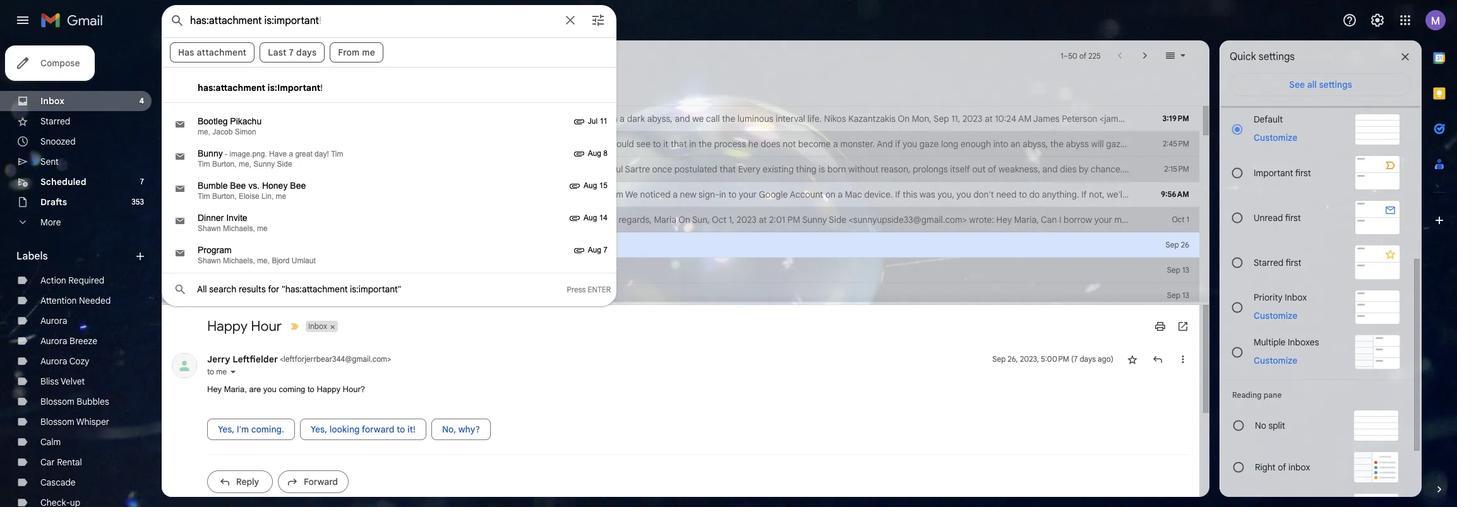 Task type: describe. For each thing, give the bounding box(es) containing it.
tim burton, me, sunny side element
[[198, 160, 567, 169]]

bootleg pikachu
[[198, 116, 262, 126]]

aug 7, 2023, 4:32 pm element
[[588, 246, 608, 255]]

jul 11
[[588, 117, 608, 126]]

honey
[[262, 181, 288, 191]]

advanced search options image
[[586, 8, 611, 33]]

bjord down simon
[[229, 138, 250, 150]]

paul
[[606, 164, 623, 175]]

Search mail text field
[[190, 15, 555, 27]]

0 horizontal spatial me,
[[198, 128, 210, 136]]

hour
[[251, 318, 282, 335]]

we come from a dark abyss, we end in a dark abyss, and we call the luminous interval life. nikos kazantzakis on mon, sep 11, 2023 at 10:24 am james peterson <james.peterson1902@gmail.com> wrote: link
[[355, 112, 1266, 125]]

1 horizontal spatial and
[[1043, 164, 1058, 175]]

0 vertical spatial maria,
[[1015, 214, 1039, 226]]

best
[[599, 214, 617, 226]]

tim burton, eloise lin, me
[[198, 192, 286, 201]]

2 into from the left
[[1150, 138, 1165, 150]]

press enter
[[567, 285, 611, 294]]

watch
[[454, 265, 480, 276]]

you right if
[[903, 138, 918, 150]]

1 horizontal spatial maria,
[[429, 239, 454, 251]]

2 horizontal spatial 2023
[[1184, 164, 1204, 175]]

hey up broadway
[[411, 239, 427, 251]]

1 horizontal spatial coming
[[488, 239, 518, 251]]

1 vertical spatial that
[[720, 164, 736, 175]]

a new sign-in on mac mariaaawilliams@gmail.com we noticed a new sign-in to your google account on a mac device. if this was you, you don't need to do anything. if not, we'll help you secure link
[[355, 188, 1191, 201]]

to left do
[[1019, 189, 1028, 200]]

whisper
[[76, 416, 109, 428]]

shawn michaels, me
[[198, 224, 268, 233]]

primary tab list
[[162, 71, 1210, 106]]

to left it
[[653, 138, 661, 150]]

not
[[783, 138, 796, 150]]

jerry for jerry leftfielder < leftforjerrbear344@gmail.com >
[[207, 354, 230, 365]]

aurora for aurora breeze
[[40, 336, 67, 347]]

you up rock ghost: broadway - watch the hit movie now on the stage! on the bottom left of page
[[471, 239, 486, 251]]

yes, for yes, i'm coming.
[[218, 424, 235, 435]]

without
[[849, 164, 879, 175]]

to left show details image
[[207, 367, 214, 377]]

archive image
[[210, 49, 222, 62]]

abyss
[[1066, 138, 1089, 150]]

1 bee from the left
[[230, 181, 246, 191]]

enough
[[961, 138, 991, 150]]

i
[[1060, 214, 1062, 226]]

side inside hey sunny, of course you can borrow my makeup! best regards, maria on sun, oct 1, 2023 at 2:01 pm sunny side <sunnyupside33@gmail.com> wrote: hey maria, can i borrow your makeup? sincerely, sunny link
[[829, 214, 847, 226]]

the up press
[[567, 265, 581, 276]]

1 13 from the top
[[1183, 265, 1190, 275]]

2 if from the left
[[1082, 189, 1087, 200]]

main menu image
[[15, 13, 30, 28]]

oct left '1'
[[1172, 215, 1185, 224]]

0 horizontal spatial abyss,
[[552, 113, 577, 124]]

2 sep 13 from the top
[[1168, 291, 1190, 300]]

dies
[[1060, 164, 1077, 175]]

support image
[[1343, 13, 1358, 28]]

invite
[[226, 213, 247, 223]]

the left process
[[699, 138, 712, 150]]

dog
[[447, 290, 463, 301]]

michaels, for program
[[223, 257, 255, 265]]

0 horizontal spatial on
[[479, 189, 490, 200]]

enter
[[588, 285, 611, 294]]

the inside we come from a dark abyss, we end in a dark abyss, and we call the luminous interval life. nikos kazantzakis on mon, sep 11, 2023 at 10:24 am james peterson <james.peterson1902@gmail.com> wrote: link
[[722, 113, 736, 124]]

hey maria, are you coming to happy hour? link
[[355, 239, 1130, 251]]

car rental link
[[40, 457, 82, 468]]

prolongs
[[913, 164, 948, 175]]

1 row from the top
[[162, 106, 1266, 131]]

a right 11 at the top left of page
[[620, 113, 625, 124]]

to inside button
[[397, 424, 405, 435]]

1 vertical spatial inbox
[[1285, 292, 1307, 303]]

older image
[[1139, 49, 1152, 62]]

15
[[599, 181, 608, 190]]

has:attachment
[[198, 82, 265, 94]]

2 , from the left
[[272, 163, 274, 175]]

tim burton, eloise lin, me element
[[198, 192, 567, 201]]

primary tab
[[162, 71, 320, 106]]

11
[[600, 117, 608, 126]]

the right dog
[[465, 290, 478, 301]]

jul 11, 2023, 1:00 pm element
[[588, 117, 608, 126]]

11,
[[952, 113, 961, 124]]

0 vertical spatial and
[[675, 113, 690, 124]]

a right the become
[[833, 138, 838, 150]]

important first
[[1254, 167, 1312, 179]]

blossom for blossom whisper
[[40, 416, 74, 428]]

to up 1,
[[729, 189, 737, 200]]

to down jerry leftfielder "cell"
[[308, 385, 315, 395]]

at inside hey sunny, of course you can borrow my makeup! best regards, maria on sun, oct 1, 2023 at 2:01 pm sunny side <sunnyupside33@gmail.com> wrote: hey maria, can i borrow your makeup? sincerely, sunny link
[[759, 214, 767, 226]]

need
[[997, 189, 1017, 200]]

search mail image
[[166, 9, 189, 32]]

first for unread first
[[1286, 212, 1302, 223]]

inbox for inbox 'link'
[[40, 95, 64, 107]]

tim for bunny
[[198, 160, 210, 169]]

1 vertical spatial happy
[[207, 318, 248, 335]]

labels heading
[[16, 250, 134, 263]]

scheduled link
[[40, 176, 86, 188]]

umlaut for whoever fights monsters should see to it that in the process he does not become a monster. and if you gaze long enough into an abyss, the abyss will gaze back into you.
[[252, 138, 280, 150]]

inbox
[[1289, 462, 1311, 473]]

- for saw
[[375, 290, 379, 301]]

makeup?
[[1115, 214, 1151, 226]]

at inside we come from a dark abyss, we end in a dark abyss, and we call the luminous interval life. nikos kazantzakis on mon, sep 11, 2023 at 10:24 am james peterson <james.peterson1902@gmail.com> wrote: link
[[985, 113, 993, 124]]

2 vertical spatial 2023
[[737, 214, 757, 226]]

1 vertical spatial -
[[448, 265, 452, 276]]

jean
[[584, 164, 604, 175]]

me down 'lin,'
[[257, 214, 270, 225]]

should
[[607, 138, 634, 150]]

quick settings element
[[1230, 51, 1295, 73]]

we'll
[[1107, 189, 1125, 200]]

sunny down "tim burton, eloise lin, me"
[[229, 214, 253, 225]]

me, jacob simon
[[198, 128, 256, 136]]

me down bunny - image.png. have a great day! tim
[[260, 163, 272, 175]]

8
[[604, 149, 608, 158]]

aug left 8
[[588, 149, 602, 158]]

2 vertical spatial happy
[[317, 385, 341, 395]]

lin,
[[262, 192, 274, 201]]

bjord up simon
[[229, 113, 252, 124]]

you.
[[1167, 138, 1184, 150]]

from me
[[338, 47, 375, 58]]

<
[[280, 355, 284, 364]]

row containing jerry leftfielder
[[162, 233, 1200, 258]]

0 vertical spatial pm
[[1234, 164, 1247, 175]]

1 vertical spatial peterson
[[257, 265, 293, 276]]

drafts
[[40, 197, 67, 208]]

shawn for dinner invite
[[198, 224, 221, 233]]

0 vertical spatial maria
[[1249, 164, 1272, 175]]

last 7 days
[[268, 47, 317, 58]]

you left can
[[483, 214, 498, 226]]

the left abyss
[[1051, 138, 1064, 150]]

interval
[[776, 113, 806, 124]]

unread first
[[1254, 212, 1302, 223]]

report spam image
[[238, 49, 250, 62]]

tim inside bunny - image.png. have a great day! tim
[[331, 150, 343, 159]]

row containing brad klo
[[162, 283, 1200, 308]]

whoever fights monsters should see to it that in the process he does not become a monster. and if you gaze long enough into an abyss, the abyss will gaze back into you. link
[[355, 138, 1184, 150]]

was
[[920, 189, 936, 200]]

1 new from the left
[[431, 189, 447, 200]]

aurora breeze
[[40, 336, 97, 347]]

aurora for aurora link
[[40, 315, 67, 327]]

a right from
[[525, 113, 529, 124]]

blossom whisper
[[40, 416, 109, 428]]

image.png image for bumble bee vs. honey bee
[[569, 179, 582, 189]]

you right you,
[[957, 189, 972, 200]]

of
[[441, 214, 452, 226]]

more button
[[0, 212, 152, 233]]

Not starred checkbox
[[1127, 353, 1139, 366]]

clear search image
[[558, 8, 583, 33]]

10:24
[[995, 113, 1017, 124]]

happy hour
[[207, 318, 282, 335]]

press
[[567, 285, 586, 294]]

important mainly because it was sent directly to you. switch
[[210, 112, 222, 125]]

row containing google
[[162, 182, 1200, 207]]

cascade link
[[40, 477, 76, 488]]

2 borrow from the left
[[1064, 214, 1093, 226]]

happy hour main content
[[162, 40, 1376, 507]]

gmail image
[[40, 8, 109, 33]]

reading pane element
[[1233, 391, 1400, 400]]

peterson inside we come from a dark abyss, we end in a dark abyss, and we call the luminous interval life. nikos kazantzakis on mon, sep 11, 2023 at 10:24 am james peterson <james.peterson1902@gmail.com> wrote: link
[[1062, 113, 1098, 124]]

sunny down 'a new sign-in on mac mariaaawilliams@gmail.com we noticed a new sign-in to your google account on a mac device. if this was you, you don't need to do anything. if not, we'll help you secure'
[[803, 214, 827, 226]]

aug 15
[[584, 181, 608, 190]]

bjord down jerry leftfielder
[[272, 257, 290, 265]]

2 horizontal spatial on
[[826, 189, 836, 200]]

shawn for program
[[198, 257, 221, 265]]

your inside a new sign-in on mac mariaaawilliams@gmail.com we noticed a new sign-in to your google account on a mac device. if this was you, you don't need to do anything. if not, we'll help you secure 'link'
[[739, 189, 757, 200]]

row containing sunny
[[162, 207, 1218, 233]]

dinner
[[198, 213, 224, 223]]

0 vertical spatial we
[[464, 113, 477, 124]]

yes, i'm coming.
[[218, 424, 284, 435]]

you up coming.
[[263, 385, 277, 395]]

1 sep 13 from the top
[[1168, 265, 1190, 275]]

1 horizontal spatial on
[[555, 265, 565, 276]]

blossom for blossom bubbles
[[40, 396, 74, 408]]

happy inside row
[[530, 239, 556, 251]]

saw
[[386, 290, 401, 301]]

aug 8
[[588, 149, 608, 158]]

1 vertical spatial image.png image
[[573, 147, 586, 157]]

first for starred first
[[1286, 257, 1302, 268]]

labels navigation
[[0, 40, 162, 507]]

it!
[[408, 424, 416, 435]]

hey left sunny,
[[396, 214, 411, 226]]

0 vertical spatial that
[[671, 138, 687, 150]]

inbox for inbox button
[[308, 322, 327, 331]]

1 vertical spatial are
[[249, 385, 261, 395]]

itself
[[951, 164, 970, 175]]

snoozed link
[[40, 136, 76, 147]]

to me
[[207, 367, 227, 377]]

bjord left 3
[[277, 163, 298, 175]]

me right from
[[362, 47, 375, 58]]

to up movie
[[520, 239, 528, 251]]

days inside cell
[[1080, 355, 1096, 364]]

jerry leftfielder < leftforjerrbear344@gmail.com >
[[207, 354, 391, 365]]

the left hit
[[482, 265, 495, 276]]

anything.
[[1042, 189, 1080, 200]]

settings image
[[1371, 13, 1386, 28]]

sep 26, 2023, 5:00 pm (7 days ago)
[[993, 355, 1114, 364]]

michaels, for dinner invite
[[223, 224, 255, 233]]

calm link
[[40, 437, 61, 448]]

0 horizontal spatial wrote:
[[970, 214, 995, 226]]

has
[[178, 47, 194, 58]]

2 horizontal spatial abyss,
[[1023, 138, 1049, 150]]

me, for bunny
[[239, 160, 251, 169]]

mariaaawilliams@gmail.com
[[511, 189, 624, 200]]

aurora cozy
[[40, 356, 89, 367]]

1 vertical spatial pm
[[788, 214, 801, 226]]

attention needed
[[40, 295, 111, 306]]

yes, i'm coming. button
[[207, 419, 295, 440]]

me, for program
[[257, 257, 270, 265]]

important according to google magic. switch for google
[[210, 188, 222, 201]]

required
[[68, 275, 104, 286]]

you,
[[938, 189, 955, 200]]

aurora for aurora cozy
[[40, 356, 67, 367]]

1 , from the left
[[255, 163, 257, 175]]

a right noticed
[[673, 189, 678, 200]]

other
[[480, 290, 502, 301]]

jean paul sartre once postulated that every existing thing is born without reason, prolongs itself out of weakness, and dies by chance. on tue, oct 3, 2023 at 4:13 pm maria williams <mariaaawilliams link
[[355, 163, 1376, 176]]

burton, for bumble bee vs. honey bee
[[212, 192, 237, 201]]

see
[[637, 138, 651, 150]]

>
[[387, 355, 391, 364]]

aurora breeze link
[[40, 336, 97, 347]]

come
[[479, 113, 501, 124]]

2 mac from the left
[[845, 189, 862, 200]]

split
[[1269, 420, 1286, 432]]

0 horizontal spatial maria,
[[224, 385, 247, 395]]

settings
[[1259, 51, 1295, 63]]

show details image
[[229, 369, 237, 376]]

first for important first
[[1296, 167, 1312, 179]]

google inside 'link'
[[759, 189, 788, 200]]

sep 26, 2023, 5:00 pm (7 days ago) cell
[[993, 353, 1114, 366]]

multiple
[[1254, 336, 1286, 348]]

important according to google magic. switch for bjord umlaut
[[210, 138, 222, 150]]

1 horizontal spatial on
[[898, 113, 910, 124]]

secure
[[1164, 189, 1191, 200]]

device.
[[865, 189, 893, 200]]

will
[[1092, 138, 1104, 150]]

existing
[[763, 164, 794, 175]]

2 gaze from the left
[[1107, 138, 1126, 150]]

important according to google magic. switch for brad klo
[[210, 289, 222, 302]]

7 for last
[[289, 47, 294, 58]]



Task type: vqa. For each thing, say whether or not it's contained in the screenshot.


Task type: locate. For each thing, give the bounding box(es) containing it.
yes, for yes, looking forward to it!
[[311, 424, 327, 435]]

0 horizontal spatial inbox
[[40, 95, 64, 107]]

1 horizontal spatial if
[[1082, 189, 1087, 200]]

google left 'lin,'
[[229, 189, 260, 200]]

1 vertical spatial tim
[[198, 160, 210, 169]]

leftfielder inside row
[[252, 239, 294, 251]]

tim for bumble bee vs. honey bee
[[198, 192, 210, 201]]

1 horizontal spatial abyss,
[[647, 113, 673, 124]]

leftforjerrbear344@gmail.com
[[284, 355, 387, 364]]

on left tue,
[[1125, 164, 1137, 175]]

list box
[[162, 72, 616, 296]]

1 horizontal spatial we
[[693, 113, 704, 124]]

hour? inside row
[[558, 239, 583, 251]]

every
[[738, 164, 761, 175]]

yes, left i'm
[[218, 424, 235, 435]]

- for have
[[225, 150, 228, 159]]

1 horizontal spatial gaze
[[1107, 138, 1126, 150]]

2 burton, from the top
[[212, 192, 237, 201]]

2 vertical spatial me,
[[257, 257, 270, 265]]

2 vertical spatial umlaut
[[292, 257, 316, 265]]

postulated
[[675, 164, 718, 175]]

bjord umlaut
[[229, 113, 285, 124], [229, 138, 280, 150]]

8 row from the top
[[162, 283, 1200, 308]]

a
[[423, 189, 429, 200]]

no,
[[442, 424, 456, 435]]

default
[[1254, 114, 1283, 125]]

1 horizontal spatial -
[[375, 290, 379, 301]]

compose
[[40, 58, 80, 69]]

image.png image left jul
[[573, 115, 586, 125]]

is
[[819, 164, 825, 175]]

7 inside the labels navigation
[[140, 177, 144, 186]]

1 burton, from the top
[[212, 160, 237, 169]]

james inside we come from a dark abyss, we end in a dark abyss, and we call the luminous interval life. nikos kazantzakis on mon, sep 11, 2023 at 10:24 am james peterson <james.peterson1902@gmail.com> wrote: link
[[1034, 113, 1060, 124]]

1 vertical spatial bjord umlaut
[[229, 138, 280, 150]]

aug
[[588, 149, 602, 158], [584, 181, 597, 190], [584, 214, 597, 222], [588, 246, 602, 255]]

aug 8, 2023, 10:01 am element
[[588, 149, 608, 158]]

jerry
[[229, 239, 250, 251], [207, 354, 230, 365]]

aug right workbook.py 'icon'
[[588, 246, 602, 255]]

jerry leftfielder
[[229, 239, 294, 251]]

days
[[296, 47, 317, 58], [1080, 355, 1096, 364]]

0 horizontal spatial coming
[[279, 385, 305, 395]]

borrow right the i
[[1064, 214, 1093, 226]]

am
[[1019, 113, 1032, 124]]

shawn down the dinner
[[198, 224, 221, 233]]

1 vertical spatial 7
[[140, 177, 144, 186]]

dark up see
[[627, 113, 645, 124]]

0 vertical spatial hey maria, are you coming to happy hour?
[[411, 239, 583, 251]]

ago)
[[1098, 355, 1114, 364]]

inbox down the "has:attachment
[[308, 322, 327, 331]]

1 vertical spatial aurora
[[40, 336, 67, 347]]

coming up hit
[[488, 239, 518, 251]]

1 vertical spatial wrote:
[[970, 214, 995, 226]]

2 row from the top
[[162, 131, 1200, 157]]

important according to google magic. switch for jerry leftfielder
[[210, 239, 222, 251]]

of right right
[[1278, 462, 1287, 473]]

at inside jean paul sartre once postulated that every existing thing is born without reason, prolongs itself out of weakness, and dies by chance. on tue, oct 3, 2023 at 4:13 pm maria williams <mariaaawilliams link
[[1206, 164, 1214, 175]]

3:19 pm
[[1163, 114, 1190, 123]]

1 into from the left
[[994, 138, 1009, 150]]

1 vertical spatial hey maria, are you coming to happy hour?
[[207, 385, 365, 395]]

burton, down bumble
[[212, 192, 237, 201]]

process
[[714, 138, 746, 150]]

workbook.py image
[[573, 244, 586, 254]]

0 vertical spatial michaels,
[[223, 224, 255, 233]]

on right now
[[555, 265, 565, 276]]

2 vertical spatial at
[[759, 214, 767, 226]]

movie
[[510, 265, 534, 276]]

on up the course
[[479, 189, 490, 200]]

1 horizontal spatial happy
[[317, 385, 341, 395]]

aug 14, 2023, 6:46 pm element
[[584, 214, 608, 222]]

0 horizontal spatial at
[[759, 214, 767, 226]]

wrote: down quick settings element
[[1241, 113, 1266, 124]]

0 vertical spatial shawn
[[198, 224, 221, 233]]

7 up stage!
[[604, 246, 608, 255]]

1 dark from the left
[[532, 113, 550, 124]]

a left "great"
[[289, 150, 293, 159]]

hey down need at the top right
[[997, 214, 1012, 226]]

image.png image left aug 15, 2023, 3:00 pm element
[[569, 179, 582, 189]]

2 vertical spatial first
[[1286, 257, 1302, 268]]

whoever
[[505, 138, 541, 150]]

maria left williams
[[1249, 164, 1272, 175]]

none search field containing has attachment
[[162, 5, 617, 306]]

dark right from
[[532, 113, 550, 124]]

pane
[[1264, 391, 1282, 400]]

important according to google magic. switch down jacob
[[210, 138, 222, 150]]

2 vertical spatial tim
[[198, 192, 210, 201]]

2 vertical spatial aurora
[[40, 356, 67, 367]]

1 horizontal spatial that
[[720, 164, 736, 175]]

0 horizontal spatial peterson
[[257, 265, 293, 276]]

unread
[[1254, 212, 1284, 223]]

1 vertical spatial sep 13
[[1168, 291, 1190, 300]]

1 vertical spatial of
[[1278, 462, 1287, 473]]

yes, inside button
[[218, 424, 235, 435]]

wrote: down don't
[[970, 214, 995, 226]]

umlaut for we come from a dark abyss, we end in a dark abyss, and we call the luminous interval life. nikos kazantzakis on mon, sep 11, 2023 at 10:24 am james peterson <james.peterson1902@gmail.com> wrote:
[[254, 113, 285, 124]]

leftfielder for jerry leftfielder < leftforjerrbear344@gmail.com >
[[233, 354, 278, 365]]

- left "i"
[[375, 290, 379, 301]]

tab list
[[1422, 40, 1458, 462]]

james right am
[[1034, 113, 1060, 124]]

hour? down makeup!
[[558, 239, 583, 251]]

0 vertical spatial starred
[[40, 116, 70, 127]]

peterson up abyss
[[1062, 113, 1098, 124]]

5 important according to google magic. switch from the top
[[210, 264, 222, 277]]

1 gaze from the left
[[920, 138, 939, 150]]

days right (7
[[1080, 355, 1096, 364]]

me up jerry leftfielder
[[257, 224, 268, 233]]

image.png image for bootleg pikachu
[[573, 115, 586, 125]]

attention needed link
[[40, 295, 111, 306]]

of
[[988, 164, 997, 175], [1278, 462, 1287, 473]]

your
[[739, 189, 757, 200], [1095, 214, 1113, 226]]

2 dark from the left
[[627, 113, 645, 124]]

1 vertical spatial blossom
[[40, 416, 74, 428]]

4
[[139, 96, 144, 106]]

me down honey
[[276, 192, 286, 201]]

days right last
[[296, 47, 317, 58]]

the right call
[[722, 113, 736, 124]]

2 vertical spatial inbox
[[308, 322, 327, 331]]

hey maria, are you coming to happy hour? up hit
[[411, 239, 583, 251]]

your inside hey sunny, of course you can borrow my makeup! best regards, maria on sun, oct 1, 2023 at 2:01 pm sunny side <sunnyupside33@gmail.com> wrote: hey maria, can i borrow your makeup? sincerely, sunny link
[[1095, 214, 1113, 226]]

2 we from the left
[[693, 113, 704, 124]]

starred up snoozed link
[[40, 116, 70, 127]]

0 horizontal spatial 2023
[[737, 214, 757, 226]]

sep inside cell
[[993, 355, 1006, 364]]

0 vertical spatial hour?
[[558, 239, 583, 251]]

6 row from the top
[[162, 233, 1200, 258]]

2:45 pm
[[1163, 139, 1190, 148]]

abyss, right an
[[1023, 138, 1049, 150]]

6 important according to google magic. switch from the top
[[210, 289, 222, 302]]

2023 right "3,"
[[1184, 164, 1204, 175]]

sunny inside list box
[[254, 160, 275, 169]]

important according to google magic. switch
[[210, 138, 222, 150], [210, 188, 222, 201], [210, 214, 222, 226], [210, 239, 222, 251], [210, 264, 222, 277], [210, 289, 222, 302]]

7 inside list box
[[604, 246, 608, 255]]

0 horizontal spatial 7
[[140, 177, 144, 186]]

jerry leftfielder cell
[[207, 354, 391, 365]]

1 horizontal spatial your
[[1095, 214, 1113, 226]]

1 blossom from the top
[[40, 396, 74, 408]]

inbox inside inbox button
[[308, 322, 327, 331]]

0 horizontal spatial that
[[671, 138, 687, 150]]

sent
[[40, 156, 59, 167]]

2 shawn from the top
[[198, 257, 221, 265]]

inbox inside the labels navigation
[[40, 95, 64, 107]]

a inside bunny - image.png. have a great day! tim
[[289, 150, 293, 159]]

into left the you.
[[1150, 138, 1165, 150]]

2 horizontal spatial inbox
[[1285, 292, 1307, 303]]

1 vertical spatial at
[[1206, 164, 1214, 175]]

2 horizontal spatial -
[[448, 265, 452, 276]]

to
[[653, 138, 661, 150], [729, 189, 737, 200], [1019, 189, 1028, 200], [520, 239, 528, 251], [207, 367, 214, 377], [308, 385, 315, 395], [397, 424, 405, 435]]

2 yes, from the left
[[311, 424, 327, 435]]

end
[[593, 113, 609, 124]]

1 horizontal spatial new
[[680, 189, 697, 200]]

3 aurora from the top
[[40, 356, 67, 367]]

pm
[[1234, 164, 1247, 175], [788, 214, 801, 226]]

we inside 'link'
[[626, 189, 638, 200]]

days inside the search refinement toolbar list box
[[296, 47, 317, 58]]

nikos
[[824, 113, 846, 124]]

hey maria, are you coming to happy hour?
[[411, 239, 583, 251], [207, 385, 365, 395]]

0 vertical spatial peterson
[[1062, 113, 1098, 124]]

2 new from the left
[[680, 189, 697, 200]]

bjord umlaut for we
[[229, 113, 285, 124]]

to left the it!
[[397, 424, 405, 435]]

1 vertical spatial umlaut
[[252, 138, 280, 150]]

tim down bunny
[[198, 160, 210, 169]]

2 aurora from the top
[[40, 336, 67, 347]]

new down postulated
[[680, 189, 697, 200]]

4 row from the top
[[162, 182, 1200, 207]]

2 13 from the top
[[1183, 291, 1190, 300]]

1 vertical spatial on
[[1125, 164, 1137, 175]]

1 sign- from the left
[[450, 189, 470, 200]]

sign- up sun,
[[699, 189, 719, 200]]

2 bjord umlaut from the top
[[229, 138, 280, 150]]

once
[[652, 164, 672, 175]]

aug 15, 2023, 3:00 pm element
[[584, 181, 608, 190]]

aug 14
[[584, 214, 608, 222]]

1 horizontal spatial wrote:
[[1241, 113, 1266, 124]]

0 vertical spatial burton,
[[212, 160, 237, 169]]

blossom
[[40, 396, 74, 408], [40, 416, 74, 428]]

important according to google magic. switch right all
[[210, 289, 222, 302]]

me left show details image
[[216, 367, 227, 377]]

0 horizontal spatial if
[[896, 189, 901, 200]]

aug for dinner invite
[[584, 214, 597, 222]]

the right saw
[[404, 290, 417, 301]]

me, down bootleg
[[198, 128, 210, 136]]

aug left '15'
[[584, 181, 597, 190]]

- right bunny
[[225, 150, 228, 159]]

inbox
[[40, 95, 64, 107], [1285, 292, 1307, 303], [308, 322, 327, 331]]

hey maria, are you coming to happy hour? down < in the left of the page
[[207, 385, 365, 395]]

leftfielder for jerry leftfielder
[[252, 239, 294, 251]]

search refinement toolbar list box
[[162, 37, 616, 67]]

starred for starred first
[[1254, 257, 1284, 268]]

1 vertical spatial hour?
[[343, 385, 365, 395]]

inbox right priority
[[1285, 292, 1307, 303]]

1 borrow from the left
[[517, 214, 546, 226]]

2 michaels, from the top
[[223, 257, 255, 265]]

we
[[464, 113, 477, 124], [626, 189, 638, 200]]

add to tasks image
[[359, 49, 372, 62]]

0 vertical spatial coming
[[488, 239, 518, 251]]

james
[[1034, 113, 1060, 124], [229, 163, 255, 175], [229, 265, 255, 276]]

26,
[[1008, 355, 1018, 364]]

compose button
[[5, 45, 95, 81]]

important mainly because you often read messages with this label. switch
[[210, 163, 222, 176]]

mon,
[[912, 113, 932, 124]]

1 mac from the left
[[492, 189, 509, 200]]

2 vertical spatial on
[[679, 214, 691, 226]]

a down born
[[838, 189, 843, 200]]

3 row from the top
[[162, 157, 1376, 182]]

hey down to me
[[207, 385, 222, 395]]

and left call
[[675, 113, 690, 124]]

2023 right 1,
[[737, 214, 757, 226]]

2 vertical spatial image.png image
[[569, 179, 582, 189]]

this
[[903, 189, 918, 200]]

we left noticed
[[626, 189, 638, 200]]

sunny
[[254, 160, 275, 169], [229, 214, 253, 225], [803, 214, 827, 226], [1194, 214, 1218, 226]]

rental
[[57, 457, 82, 468]]

james , me , bjord 3
[[229, 163, 304, 175]]

from
[[503, 113, 522, 124]]

sunny me
[[229, 214, 270, 225]]

needed
[[79, 295, 111, 306]]

image.png image
[[573, 115, 586, 125], [573, 147, 586, 157], [569, 179, 582, 189]]

a
[[525, 113, 529, 124], [620, 113, 625, 124], [833, 138, 838, 150], [289, 150, 293, 159], [673, 189, 678, 200], [838, 189, 843, 200]]

0 horizontal spatial of
[[988, 164, 997, 175]]

starred for starred link
[[40, 116, 70, 127]]

jerry up to me
[[207, 354, 230, 365]]

None search field
[[162, 5, 617, 306]]

0 horizontal spatial we
[[464, 113, 477, 124]]

snoozed
[[40, 136, 76, 147]]

1 yes, from the left
[[218, 424, 235, 435]]

james for james , me , bjord 3
[[229, 163, 255, 175]]

umlaut up all search results for "has:attachment is:important"
[[292, 257, 316, 265]]

no
[[1256, 420, 1267, 432]]

umlaut up simon
[[254, 113, 285, 124]]

1 aurora from the top
[[40, 315, 67, 327]]

2 sign- from the left
[[699, 189, 719, 200]]

drafts link
[[40, 197, 67, 208]]

7 inside the search refinement toolbar list box
[[289, 47, 294, 58]]

inbox button
[[306, 321, 329, 333]]

1 if from the left
[[896, 189, 901, 200]]

important according to google magic. switch for james peterson
[[210, 264, 222, 277]]

1 horizontal spatial pm
[[1234, 164, 1247, 175]]

4 important according to google magic. switch from the top
[[210, 239, 222, 251]]

starred inside the labels navigation
[[40, 116, 70, 127]]

side inside list box
[[277, 160, 292, 169]]

2 horizontal spatial on
[[1125, 164, 1137, 175]]

1 vertical spatial coming
[[279, 385, 305, 395]]

0 horizontal spatial starred
[[40, 116, 70, 127]]

happy up now
[[530, 239, 556, 251]]

sun,
[[693, 214, 710, 226]]

bee down 3
[[290, 181, 306, 191]]

gaze
[[920, 138, 939, 150], [1107, 138, 1126, 150]]

<mariaaawilliams
[[1308, 164, 1376, 175]]

1 michaels, from the top
[[223, 224, 255, 233]]

can
[[500, 214, 515, 226]]

0 vertical spatial umlaut
[[254, 113, 285, 124]]

0 vertical spatial of
[[988, 164, 997, 175]]

0 horizontal spatial new
[[431, 189, 447, 200]]

your down not,
[[1095, 214, 1113, 226]]

back
[[1128, 138, 1148, 150]]

, down have
[[272, 163, 274, 175]]

blossom bubbles link
[[40, 396, 109, 408]]

more
[[40, 217, 61, 228]]

bumble bee vs. honey bee
[[198, 181, 306, 191]]

1 vertical spatial your
[[1095, 214, 1113, 226]]

me, down image.png.
[[239, 160, 251, 169]]

1 vertical spatial and
[[1043, 164, 1058, 175]]

we
[[580, 113, 591, 124], [693, 113, 704, 124]]

james for james peterson
[[229, 265, 255, 276]]

day!
[[315, 150, 329, 159]]

aug for bumble bee vs. honey bee
[[584, 181, 597, 190]]

5 row from the top
[[162, 207, 1218, 233]]

reply link
[[207, 471, 273, 493]]

are up watch
[[456, 239, 469, 251]]

yes, inside button
[[311, 424, 327, 435]]

has:attachment is:important !
[[198, 82, 323, 94]]

of inside row
[[988, 164, 997, 175]]

0 vertical spatial image.png image
[[573, 115, 586, 125]]

oct left "3,"
[[1158, 164, 1172, 175]]

maria, left can
[[1015, 214, 1039, 226]]

0 vertical spatial days
[[296, 47, 317, 58]]

1 vertical spatial shawn
[[198, 257, 221, 265]]

fwd: friday dinner.eml image
[[569, 211, 582, 221]]

jerry for jerry leftfielder
[[229, 239, 250, 251]]

my
[[548, 214, 560, 226]]

delete image
[[265, 49, 278, 62]]

0 vertical spatial jerry
[[229, 239, 250, 251]]

3 important according to google magic. switch from the top
[[210, 214, 222, 226]]

action
[[40, 275, 66, 286]]

0 horizontal spatial side
[[277, 160, 292, 169]]

sign- up the course
[[450, 189, 470, 200]]

at left the 4:13
[[1206, 164, 1214, 175]]

umlaut inside list box
[[292, 257, 316, 265]]

that left 'every'
[[720, 164, 736, 175]]

maria, down show details image
[[224, 385, 247, 395]]

- inside bunny - image.png. have a great day! tim
[[225, 150, 228, 159]]

into left an
[[994, 138, 1009, 150]]

1 shawn from the top
[[198, 224, 221, 233]]

7 for aug
[[604, 246, 608, 255]]

umlaut down simon
[[252, 138, 280, 150]]

1 horizontal spatial 2023
[[963, 113, 983, 124]]

side down have
[[277, 160, 292, 169]]

hour? down the leftforjerrbear344@gmail.com
[[343, 385, 365, 395]]

simon
[[235, 128, 256, 136]]

2 horizontal spatial at
[[1206, 164, 1214, 175]]

omg
[[355, 290, 373, 301]]

gaze left long
[[920, 138, 939, 150]]

oct left 1,
[[712, 214, 727, 226]]

aug for program
[[588, 246, 602, 255]]

0 horizontal spatial bee
[[230, 181, 246, 191]]

0 vertical spatial james
[[1034, 113, 1060, 124]]

row containing james peterson
[[162, 258, 1200, 283]]

3
[[300, 165, 304, 174]]

important according to google magic. switch up search in the left of the page
[[210, 264, 222, 277]]

you right 'help'
[[1147, 189, 1161, 200]]

borrow left the my
[[517, 214, 546, 226]]

we left come
[[464, 113, 477, 124]]

1 horizontal spatial of
[[1278, 462, 1287, 473]]

row
[[162, 106, 1266, 131], [162, 131, 1200, 157], [162, 157, 1376, 182], [162, 182, 1200, 207], [162, 207, 1218, 233], [162, 233, 1200, 258], [162, 258, 1200, 283], [162, 283, 1200, 308]]

hey maria, are you coming to happy hour? inside row
[[411, 239, 583, 251]]

0 vertical spatial 2023
[[963, 113, 983, 124]]

are inside row
[[456, 239, 469, 251]]

maria down noticed
[[654, 214, 677, 226]]

2 google from the left
[[759, 189, 788, 200]]

1 google from the left
[[229, 189, 260, 200]]

list box containing has:attachment
[[162, 72, 616, 296]]

shawn michaels, me, bjord umlaut element
[[198, 257, 567, 265]]

mac left device.
[[845, 189, 862, 200]]

toggle split pane mode image
[[1165, 49, 1177, 62]]

1 we from the left
[[580, 113, 591, 124]]

and
[[877, 138, 893, 150]]

ghost:
[[377, 265, 403, 276]]

hit
[[497, 265, 508, 276]]

1 horizontal spatial google
[[759, 189, 788, 200]]

sartre
[[625, 164, 650, 175]]

row containing james
[[162, 157, 1376, 182]]

0 vertical spatial -
[[225, 150, 228, 159]]

starred up priority
[[1254, 257, 1284, 268]]

not,
[[1090, 189, 1105, 200]]

jerry inside row
[[229, 239, 250, 251]]

snooze image
[[331, 49, 344, 62]]

leftfielder up show details image
[[233, 354, 278, 365]]

born
[[828, 164, 847, 175]]

2 important according to google magic. switch from the top
[[210, 188, 222, 201]]

are up 'yes, i'm coming.'
[[249, 385, 261, 395]]

0 horizontal spatial -
[[225, 150, 228, 159]]

1 horizontal spatial we
[[626, 189, 638, 200]]

2 horizontal spatial happy
[[530, 239, 556, 251]]

1 important according to google magic. switch from the top
[[210, 138, 222, 150]]

0 horizontal spatial happy
[[207, 318, 248, 335]]

0 vertical spatial at
[[985, 113, 993, 124]]

1 bjord umlaut from the top
[[229, 113, 285, 124]]

2 bee from the left
[[290, 181, 306, 191]]

sunny right '1'
[[1194, 214, 1218, 226]]

burton, for bunny
[[212, 160, 237, 169]]

aug left 14
[[584, 214, 597, 222]]

noticed
[[640, 189, 671, 200]]

starred link
[[40, 116, 70, 127]]

0 horizontal spatial hey maria, are you coming to happy hour?
[[207, 385, 365, 395]]

michaels, down program
[[223, 257, 255, 265]]

quick settings
[[1230, 51, 1295, 63]]

last
[[268, 47, 287, 58]]

4:13
[[1216, 164, 1232, 175]]

7 row from the top
[[162, 258, 1200, 283]]

important according to google magic. switch left invite
[[210, 214, 222, 226]]

day
[[504, 290, 519, 301]]

bjord umlaut for whoever
[[229, 138, 280, 150]]

0 vertical spatial wrote:
[[1241, 113, 1266, 124]]

2 blossom from the top
[[40, 416, 74, 428]]

1 horizontal spatial side
[[829, 214, 847, 226]]

bee up "tim burton, eloise lin, me"
[[230, 181, 246, 191]]

0 horizontal spatial days
[[296, 47, 317, 58]]

0 horizontal spatial ,
[[255, 163, 257, 175]]

2 vertical spatial maria,
[[224, 385, 247, 395]]

search
[[209, 284, 237, 295]]

1 vertical spatial maria
[[654, 214, 677, 226]]



